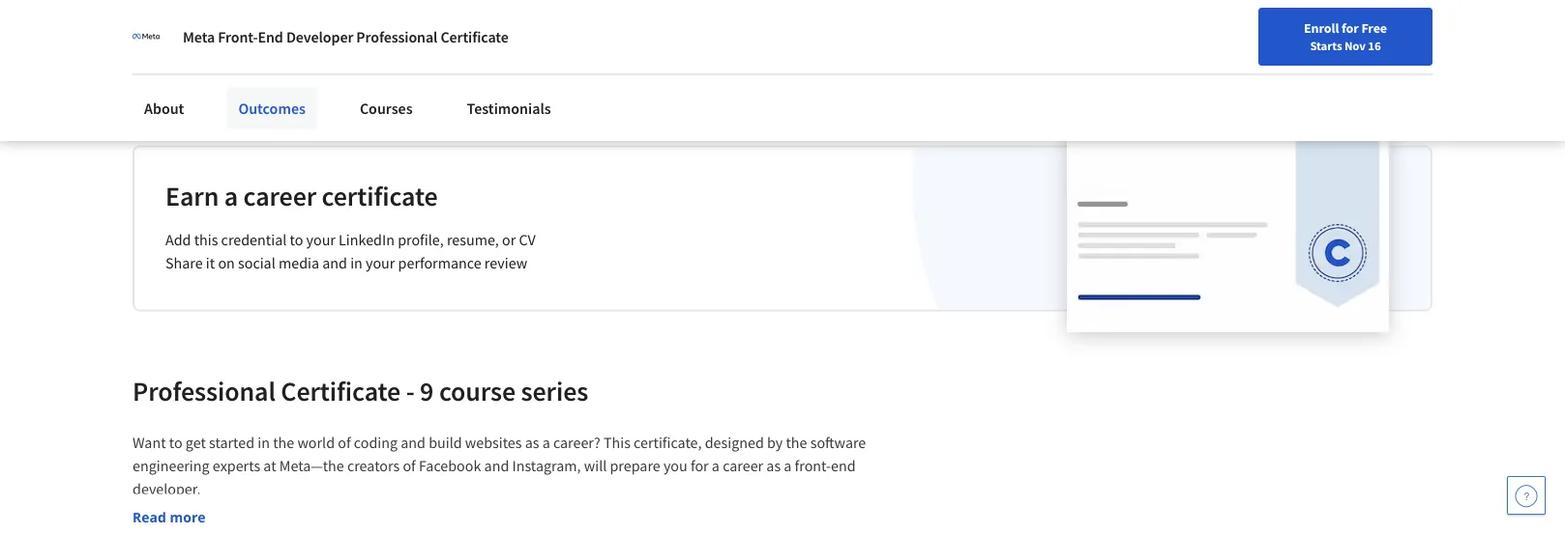 Task type: describe. For each thing, give the bounding box(es) containing it.
1 horizontal spatial and
[[401, 434, 426, 454]]

instagram,
[[512, 457, 581, 477]]

earn
[[165, 179, 219, 213]]

program
[[192, 66, 241, 83]]

or
[[502, 231, 516, 250]]

career?
[[553, 434, 600, 454]]

a up instagram,
[[542, 434, 550, 454]]

you
[[664, 457, 688, 477]]

2 vertical spatial your
[[366, 254, 395, 274]]

want to get started in the world of coding and build websites as a career? this certificate, designed by the software engineering experts at meta—the creators of facebook and instagram, will prepare you for a career as a front-end developer. read more
[[133, 434, 869, 527]]

meta front-end developer professional certificate
[[183, 27, 509, 46]]

your inside 'find your new career' link
[[1000, 61, 1025, 78]]

0 vertical spatial professional
[[356, 27, 438, 46]]

read
[[133, 509, 166, 527]]

review
[[484, 254, 527, 274]]

enroll for free starts nov 16
[[1304, 19, 1387, 53]]

front-
[[795, 457, 831, 477]]

testimonials link
[[455, 87, 563, 130]]

this
[[604, 434, 631, 454]]

add this credential to your linkedin profile, resume, or cv share it on social media and in your performance review
[[165, 231, 536, 274]]

testimonials
[[467, 99, 551, 118]]

front-
[[218, 27, 258, 46]]

0 horizontal spatial professional
[[133, 375, 276, 409]]

certificate
[[322, 179, 438, 213]]

survey
[[297, 66, 335, 83]]

want
[[133, 434, 166, 454]]

share
[[165, 254, 203, 274]]

enroll
[[1304, 19, 1339, 37]]

shopping cart: 1 item image
[[1113, 53, 1150, 84]]

9
[[420, 375, 434, 409]]

states
[[441, 66, 476, 83]]

read more button
[[133, 508, 206, 528]]

get
[[186, 434, 206, 454]]

social
[[238, 254, 275, 274]]

starts
[[1310, 38, 1342, 53]]

english
[[1194, 60, 1241, 80]]

6/30/23.
[[442, 46, 488, 64]]

coding
[[354, 434, 398, 454]]

nov
[[1345, 38, 1366, 53]]

on inside ¹lightcast™ job postings report, united states, 7/1/22-6/30/23. ²based on program graduate survey responses, united states 2021.
[[175, 66, 190, 83]]

earn a career certificate
[[165, 179, 438, 213]]

to inside add this credential to your linkedin profile, resume, or cv share it on social media and in your performance review
[[290, 231, 303, 250]]

0 horizontal spatial united
[[319, 46, 358, 64]]

a right earn
[[224, 179, 238, 213]]

1 the from the left
[[273, 434, 294, 454]]

end
[[831, 457, 856, 477]]

free
[[1361, 19, 1387, 37]]

7/1/22-
[[401, 46, 442, 64]]

career
[[1056, 61, 1093, 78]]

started
[[209, 434, 255, 454]]

at
[[263, 457, 276, 477]]

career inside want to get started in the world of coding and build websites as a career? this certificate, designed by the software engineering experts at meta—the creators of facebook and instagram, will prepare you for a career as a front-end developer. read more
[[723, 457, 763, 477]]

help center image
[[1515, 485, 1538, 508]]

show notifications image
[[1304, 63, 1327, 86]]

2021.
[[479, 66, 509, 83]]

more
[[170, 509, 206, 527]]

meta
[[183, 27, 215, 46]]

about
[[144, 99, 184, 118]]

media
[[279, 254, 319, 274]]

0 vertical spatial career
[[243, 179, 316, 213]]

experts
[[213, 457, 260, 477]]

profile,
[[398, 231, 444, 250]]

performance
[[398, 254, 481, 274]]

for inside enroll for free starts nov 16
[[1342, 19, 1359, 37]]

websites
[[465, 434, 522, 454]]

²based
[[133, 66, 172, 83]]

report,
[[275, 46, 317, 64]]

a left front-
[[784, 457, 792, 477]]

end
[[258, 27, 283, 46]]

credential
[[221, 231, 287, 250]]

linkedin
[[339, 231, 395, 250]]

states,
[[360, 46, 398, 64]]

certificate,
[[634, 434, 702, 454]]



Task type: locate. For each thing, give the bounding box(es) containing it.
and down websites at the left
[[484, 457, 509, 477]]

1 vertical spatial on
[[218, 254, 235, 274]]

united up the survey
[[319, 46, 358, 64]]

0 horizontal spatial the
[[273, 434, 294, 454]]

for inside want to get started in the world of coding and build websites as a career? this certificate, designed by the software engineering experts at meta—the creators of facebook and instagram, will prepare you for a career as a front-end developer. read more
[[691, 457, 709, 477]]

meta image
[[133, 23, 160, 50]]

add
[[165, 231, 191, 250]]

developer.
[[133, 481, 201, 500]]

to left get
[[169, 434, 182, 454]]

1 horizontal spatial the
[[786, 434, 807, 454]]

1 horizontal spatial career
[[723, 457, 763, 477]]

to up media
[[290, 231, 303, 250]]

1 vertical spatial to
[[169, 434, 182, 454]]

0 horizontal spatial as
[[525, 434, 539, 454]]

creators
[[347, 457, 400, 477]]

facebook
[[419, 457, 481, 477]]

0 vertical spatial certificate
[[441, 27, 509, 46]]

certificate up states
[[441, 27, 509, 46]]

your right the 'find'
[[1000, 61, 1025, 78]]

career
[[243, 179, 316, 213], [723, 457, 763, 477]]

career down designed
[[723, 457, 763, 477]]

0 horizontal spatial career
[[243, 179, 316, 213]]

will
[[584, 457, 607, 477]]

1 horizontal spatial certificate
[[441, 27, 509, 46]]

professional
[[356, 27, 438, 46], [133, 375, 276, 409]]

in down the linkedin
[[350, 254, 363, 274]]

english button
[[1159, 39, 1276, 102]]

1 horizontal spatial as
[[766, 457, 781, 477]]

and inside add this credential to your linkedin profile, resume, or cv share it on social media and in your performance review
[[322, 254, 347, 274]]

0 vertical spatial of
[[338, 434, 351, 454]]

courses
[[360, 99, 413, 118]]

career up credential
[[243, 179, 316, 213]]

1 vertical spatial in
[[258, 434, 270, 454]]

banner navigation
[[15, 0, 544, 39]]

resume,
[[447, 231, 499, 250]]

as up instagram,
[[525, 434, 539, 454]]

on
[[175, 66, 190, 83], [218, 254, 235, 274]]

0 vertical spatial united
[[319, 46, 358, 64]]

united down 7/1/22-
[[401, 66, 439, 83]]

1 vertical spatial certificate
[[281, 375, 401, 409]]

certificate
[[441, 27, 509, 46], [281, 375, 401, 409]]

1 vertical spatial united
[[401, 66, 439, 83]]

1 horizontal spatial on
[[218, 254, 235, 274]]

find your new career link
[[962, 58, 1103, 82]]

on down ¹lightcast™
[[175, 66, 190, 83]]

to inside want to get started in the world of coding and build websites as a career? this certificate, designed by the software engineering experts at meta—the creators of facebook and instagram, will prepare you for a career as a front-end developer. read more
[[169, 434, 182, 454]]

your
[[1000, 61, 1025, 78], [306, 231, 336, 250], [366, 254, 395, 274]]

to
[[290, 231, 303, 250], [169, 434, 182, 454]]

a
[[224, 179, 238, 213], [542, 434, 550, 454], [712, 457, 720, 477], [784, 457, 792, 477]]

and right media
[[322, 254, 347, 274]]

the up at
[[273, 434, 294, 454]]

course
[[439, 375, 516, 409]]

2 the from the left
[[786, 434, 807, 454]]

designed
[[705, 434, 764, 454]]

responses,
[[337, 66, 398, 83]]

world
[[297, 434, 335, 454]]

on inside add this credential to your linkedin profile, resume, or cv share it on social media and in your performance review
[[218, 254, 235, 274]]

16
[[1368, 38, 1381, 53]]

professional up get
[[133, 375, 276, 409]]

0 vertical spatial and
[[322, 254, 347, 274]]

0 vertical spatial on
[[175, 66, 190, 83]]

0 vertical spatial your
[[1000, 61, 1025, 78]]

developer
[[286, 27, 353, 46]]

0 horizontal spatial in
[[258, 434, 270, 454]]

0 horizontal spatial certificate
[[281, 375, 401, 409]]

software
[[810, 434, 866, 454]]

it
[[206, 254, 215, 274]]

1 horizontal spatial united
[[401, 66, 439, 83]]

in
[[350, 254, 363, 274], [258, 434, 270, 454]]

build
[[429, 434, 462, 454]]

cv
[[519, 231, 536, 250]]

1 horizontal spatial for
[[1342, 19, 1359, 37]]

professional certificate - 9 course series
[[133, 375, 588, 409]]

for up nov on the top right of the page
[[1342, 19, 1359, 37]]

postings
[[224, 46, 272, 64]]

¹lightcast™ job postings report, united states, 7/1/22-6/30/23. ²based on program graduate survey responses, united states 2021.
[[133, 46, 509, 83]]

0 vertical spatial in
[[350, 254, 363, 274]]

your up media
[[306, 231, 336, 250]]

0 vertical spatial for
[[1342, 19, 1359, 37]]

outcomes
[[238, 99, 306, 118]]

1 horizontal spatial your
[[366, 254, 395, 274]]

the right by
[[786, 434, 807, 454]]

courses link
[[348, 87, 424, 130]]

1 vertical spatial your
[[306, 231, 336, 250]]

in inside want to get started in the world of coding and build websites as a career? this certificate, designed by the software engineering experts at meta—the creators of facebook and instagram, will prepare you for a career as a front-end developer. read more
[[258, 434, 270, 454]]

by
[[767, 434, 783, 454]]

graduate
[[244, 66, 294, 83]]

this
[[194, 231, 218, 250]]

engineering
[[133, 457, 210, 477]]

and left build
[[401, 434, 426, 454]]

find your new career
[[972, 61, 1093, 78]]

coursera image
[[23, 54, 146, 85]]

your down the linkedin
[[366, 254, 395, 274]]

prepare
[[610, 457, 660, 477]]

on right it
[[218, 254, 235, 274]]

1 vertical spatial as
[[766, 457, 781, 477]]

professional up responses,
[[356, 27, 438, 46]]

new
[[1028, 61, 1053, 78]]

2 vertical spatial and
[[484, 457, 509, 477]]

united
[[319, 46, 358, 64], [401, 66, 439, 83]]

for right you
[[691, 457, 709, 477]]

0 horizontal spatial to
[[169, 434, 182, 454]]

0 horizontal spatial for
[[691, 457, 709, 477]]

find
[[972, 61, 997, 78]]

for
[[1342, 19, 1359, 37], [691, 457, 709, 477]]

and
[[322, 254, 347, 274], [401, 434, 426, 454], [484, 457, 509, 477]]

a down designed
[[712, 457, 720, 477]]

2 horizontal spatial your
[[1000, 61, 1025, 78]]

-
[[406, 375, 415, 409]]

outcomes link
[[227, 87, 317, 130]]

0 horizontal spatial of
[[338, 434, 351, 454]]

1 horizontal spatial of
[[403, 457, 416, 477]]

2 horizontal spatial and
[[484, 457, 509, 477]]

about link
[[133, 87, 196, 130]]

in up at
[[258, 434, 270, 454]]

¹lightcast™
[[133, 46, 197, 64]]

the
[[273, 434, 294, 454], [786, 434, 807, 454]]

1 horizontal spatial to
[[290, 231, 303, 250]]

1 horizontal spatial professional
[[356, 27, 438, 46]]

0 vertical spatial to
[[290, 231, 303, 250]]

meta—the
[[279, 457, 344, 477]]

of
[[338, 434, 351, 454], [403, 457, 416, 477]]

1 vertical spatial of
[[403, 457, 416, 477]]

coursera career certificate image
[[1067, 125, 1389, 332]]

job
[[200, 46, 222, 64]]

certificate up the world
[[281, 375, 401, 409]]

as down by
[[766, 457, 781, 477]]

as
[[525, 434, 539, 454], [766, 457, 781, 477]]

1 vertical spatial and
[[401, 434, 426, 454]]

None search field
[[276, 51, 740, 89]]

0 horizontal spatial on
[[175, 66, 190, 83]]

of right creators
[[403, 457, 416, 477]]

of right the world
[[338, 434, 351, 454]]

series
[[521, 375, 588, 409]]

0 vertical spatial as
[[525, 434, 539, 454]]

0 horizontal spatial your
[[306, 231, 336, 250]]

1 vertical spatial for
[[691, 457, 709, 477]]

1 horizontal spatial in
[[350, 254, 363, 274]]

1 vertical spatial career
[[723, 457, 763, 477]]

0 horizontal spatial and
[[322, 254, 347, 274]]

in inside add this credential to your linkedin profile, resume, or cv share it on social media and in your performance review
[[350, 254, 363, 274]]

1 vertical spatial professional
[[133, 375, 276, 409]]



Task type: vqa. For each thing, say whether or not it's contained in the screenshot.
rightmost the
yes



